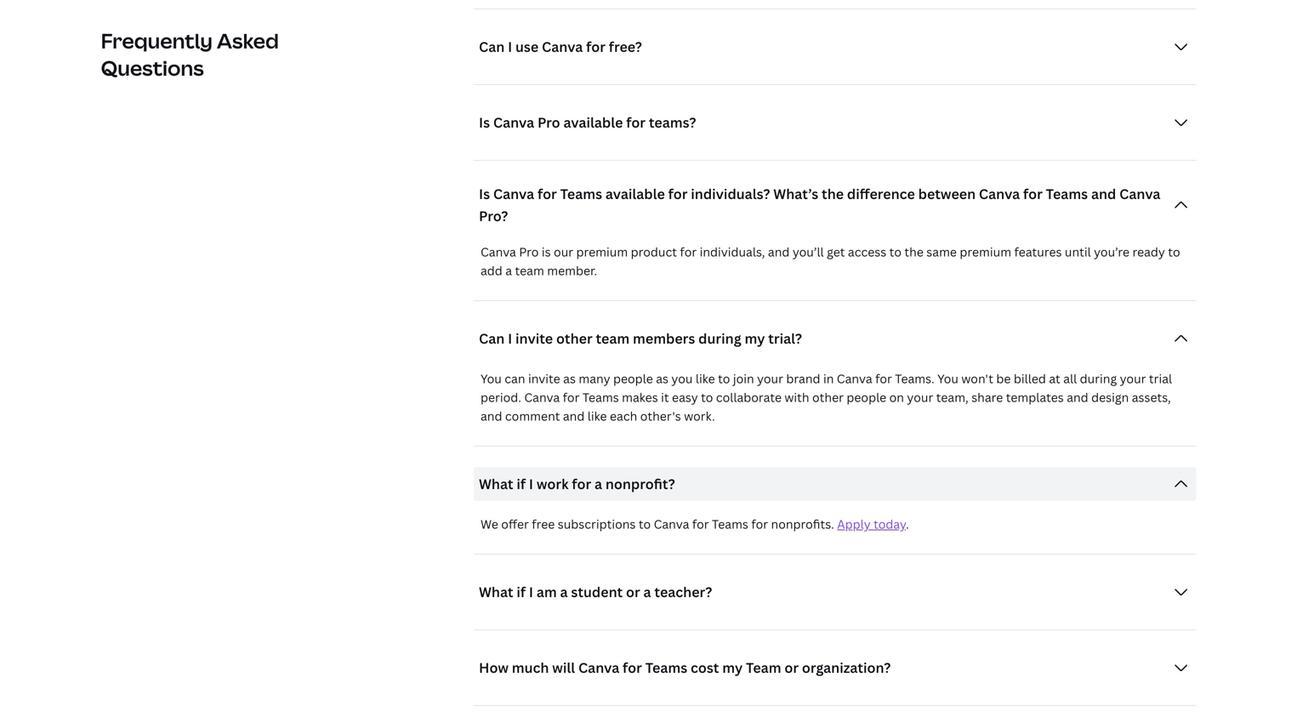 Task type: describe. For each thing, give the bounding box(es) containing it.
period.
[[481, 389, 521, 405]]

1 as from the left
[[563, 371, 576, 387]]

subscriptions
[[558, 516, 636, 532]]

for right work
[[572, 475, 591, 493]]

can i use canva for free?
[[479, 37, 642, 56]]

available inside is canva pro available for teams? dropdown button
[[564, 113, 623, 131]]

for up on
[[875, 371, 892, 387]]

we offer free subscriptions to canva for teams for nonprofits. apply today .
[[481, 516, 909, 532]]

1 horizontal spatial your
[[907, 389, 934, 405]]

to right "access"
[[890, 244, 902, 260]]

comment
[[505, 408, 560, 424]]

for down many
[[563, 389, 580, 405]]

canva pro is our premium product for individuals, and you'll get access to the same premium features until you're ready to add a team member.
[[481, 244, 1181, 279]]

to down nonprofit?
[[639, 516, 651, 532]]

canva up comment
[[524, 389, 560, 405]]

can i invite other team members during my trial? button
[[474, 322, 1197, 356]]

cost
[[691, 658, 719, 677]]

much
[[512, 658, 549, 677]]

assets,
[[1132, 389, 1171, 405]]

pro?
[[479, 207, 508, 225]]

teams.
[[895, 371, 935, 387]]

frequently asked questions
[[101, 27, 279, 82]]

what if i work for a nonprofit?
[[479, 475, 675, 493]]

2 horizontal spatial your
[[1120, 371, 1146, 387]]

available inside 'is canva for teams available for individuals? what's the difference between canva for teams and canva pro?'
[[606, 185, 665, 203]]

for inside canva pro is our premium product for individuals, and you'll get access to the same premium features until you're ready to add a team member.
[[680, 244, 697, 260]]

product
[[631, 244, 677, 260]]

1 horizontal spatial like
[[696, 371, 715, 387]]

what for what if i am a student or a teacher?
[[479, 583, 513, 601]]

billed
[[1014, 371, 1046, 387]]

you
[[672, 371, 693, 387]]

canva right in
[[837, 371, 873, 387]]

a inside dropdown button
[[595, 475, 602, 493]]

student
[[571, 583, 623, 601]]

member.
[[547, 262, 597, 279]]

teams up 'our'
[[560, 185, 602, 203]]

can
[[505, 371, 525, 387]]

for left nonprofits.
[[751, 516, 768, 532]]

offer
[[501, 516, 529, 532]]

team inside canva pro is our premium product for individuals, and you'll get access to the same premium features until you're ready to add a team member.
[[515, 262, 544, 279]]

canva down use
[[493, 113, 534, 131]]

easy
[[672, 389, 698, 405]]

and inside canva pro is our premium product for individuals, and you'll get access to the same premium features until you're ready to add a team member.
[[768, 244, 790, 260]]

during inside dropdown button
[[699, 329, 742, 348]]

1 horizontal spatial people
[[847, 389, 887, 405]]

and inside 'is canva for teams available for individuals? what's the difference between canva for teams and canva pro?'
[[1091, 185, 1116, 203]]

what if i am a student or a teacher?
[[479, 583, 712, 601]]

until
[[1065, 244, 1091, 260]]

nonprofit?
[[606, 475, 675, 493]]

2 as from the left
[[656, 371, 669, 387]]

apply
[[837, 516, 871, 532]]

what if i am a student or a teacher? button
[[474, 575, 1197, 609]]

to right ready
[[1168, 244, 1181, 260]]

all
[[1064, 371, 1077, 387]]

canva right use
[[542, 37, 583, 56]]

other inside you can invite as many people as you like to join your brand in canva for teams. you won't be billed at all during your trial period. canva for teams makes it easy to collaborate with other people on your team, share templates and design assets, and comment and like each other's work.
[[812, 389, 844, 405]]

and right comment
[[563, 408, 585, 424]]

templates
[[1006, 389, 1064, 405]]

our
[[554, 244, 573, 260]]

teams left nonprofits.
[[712, 516, 749, 532]]

to left join
[[718, 371, 730, 387]]

1 premium from the left
[[576, 244, 628, 260]]

in
[[823, 371, 834, 387]]

invite for other
[[516, 329, 553, 348]]

you can invite as many people as you like to join your brand in canva for teams. you won't be billed at all during your trial period. canva for teams makes it easy to collaborate with other people on your team, share templates and design assets, and comment and like each other's work.
[[481, 371, 1172, 424]]

a right am
[[560, 583, 568, 601]]

trial?
[[768, 329, 802, 348]]

how much will canva for teams cost my team or organization?
[[479, 658, 891, 677]]

i up can
[[508, 329, 512, 348]]

difference
[[847, 185, 915, 203]]

between
[[918, 185, 976, 203]]

how much will canva for teams cost my team or organization? button
[[474, 651, 1197, 685]]

won't
[[962, 371, 994, 387]]

free
[[532, 516, 555, 532]]

0 vertical spatial people
[[613, 371, 653, 387]]

asked
[[217, 27, 279, 54]]

canva up ready
[[1120, 185, 1161, 203]]

how
[[479, 658, 509, 677]]

is for is canva for teams available for individuals? what's the difference between canva for teams and canva pro?
[[479, 185, 490, 203]]

teacher?
[[655, 583, 712, 601]]

organization?
[[802, 658, 891, 677]]

2 you from the left
[[938, 371, 959, 387]]

nonprofits.
[[771, 516, 834, 532]]

1 you from the left
[[481, 371, 502, 387]]

questions
[[101, 54, 204, 82]]

trial
[[1149, 371, 1172, 387]]

design
[[1092, 389, 1129, 405]]

what's
[[774, 185, 819, 203]]

and down period.
[[481, 408, 502, 424]]

pro inside canva pro is our premium product for individuals, and you'll get access to the same premium features until you're ready to add a team member.
[[519, 244, 539, 260]]

a left teacher?
[[644, 583, 651, 601]]

am
[[537, 583, 557, 601]]

is canva pro available for teams?
[[479, 113, 696, 131]]

and down all
[[1067, 389, 1089, 405]]

members
[[633, 329, 695, 348]]

what if i work for a nonprofit? button
[[474, 467, 1197, 501]]

frequently
[[101, 27, 213, 54]]

is canva for teams available for individuals? what's the difference between canva for teams and canva pro? button
[[474, 181, 1197, 229]]

canva inside canva pro is our premium product for individuals, and you'll get access to the same premium features until you're ready to add a team member.
[[481, 244, 516, 260]]

with
[[785, 389, 810, 405]]



Task type: vqa. For each thing, say whether or not it's contained in the screenshot.
the left pink rectangle 'Image'
no



Task type: locate. For each thing, give the bounding box(es) containing it.
1 horizontal spatial during
[[1080, 371, 1117, 387]]

1 vertical spatial team
[[596, 329, 630, 348]]

to
[[890, 244, 902, 260], [1168, 244, 1181, 260], [718, 371, 730, 387], [701, 389, 713, 405], [639, 516, 651, 532]]

1 vertical spatial available
[[606, 185, 665, 203]]

as
[[563, 371, 576, 387], [656, 371, 669, 387]]

1 vertical spatial is
[[479, 185, 490, 203]]

1 vertical spatial people
[[847, 389, 887, 405]]

is inside 'is canva for teams available for individuals? what's the difference between canva for teams and canva pro?'
[[479, 185, 490, 203]]

ready
[[1133, 244, 1165, 260]]

i left am
[[529, 583, 533, 601]]

available left teams?
[[564, 113, 623, 131]]

will
[[552, 658, 575, 677]]

if left am
[[517, 583, 526, 601]]

if left work
[[517, 475, 526, 493]]

0 horizontal spatial like
[[588, 408, 607, 424]]

apply today link
[[837, 516, 906, 532]]

for up features
[[1023, 185, 1043, 203]]

what left am
[[479, 583, 513, 601]]

0 horizontal spatial the
[[822, 185, 844, 203]]

can i invite other team members during my trial?
[[479, 329, 802, 348]]

0 horizontal spatial other
[[556, 329, 593, 348]]

teams inside how much will canva for teams cost my team or organization? dropdown button
[[645, 658, 688, 677]]

what up we at bottom
[[479, 475, 513, 493]]

as up it
[[656, 371, 669, 387]]

1 vertical spatial what
[[479, 583, 513, 601]]

is for is canva pro available for teams?
[[479, 113, 490, 131]]

invite inside dropdown button
[[516, 329, 553, 348]]

0 horizontal spatial people
[[613, 371, 653, 387]]

you up team,
[[938, 371, 959, 387]]

same
[[927, 244, 957, 260]]

i inside "dropdown button"
[[529, 583, 533, 601]]

your down teams.
[[907, 389, 934, 405]]

add
[[481, 262, 503, 279]]

1 can from the top
[[479, 37, 505, 56]]

1 if from the top
[[517, 475, 526, 493]]

premium right same
[[960, 244, 1012, 260]]

0 vertical spatial like
[[696, 371, 715, 387]]

free?
[[609, 37, 642, 56]]

to up work.
[[701, 389, 713, 405]]

and
[[1091, 185, 1116, 203], [768, 244, 790, 260], [1067, 389, 1089, 405], [481, 408, 502, 424], [563, 408, 585, 424]]

teams up until at the right of the page
[[1046, 185, 1088, 203]]

pro left is
[[519, 244, 539, 260]]

other up many
[[556, 329, 593, 348]]

0 horizontal spatial as
[[563, 371, 576, 387]]

work.
[[684, 408, 715, 424]]

for left 'individuals?'
[[668, 185, 688, 203]]

invite
[[516, 329, 553, 348], [528, 371, 560, 387]]

invite up can
[[516, 329, 553, 348]]

is
[[542, 244, 551, 260]]

0 horizontal spatial or
[[626, 583, 640, 601]]

like left each
[[588, 408, 607, 424]]

other's
[[640, 408, 681, 424]]

my inside how much will canva for teams cost my team or organization? dropdown button
[[723, 658, 743, 677]]

0 vertical spatial or
[[626, 583, 640, 601]]

for right will
[[623, 658, 642, 677]]

during up join
[[699, 329, 742, 348]]

access
[[848, 244, 887, 260]]

the inside 'is canva for teams available for individuals? what's the difference between canva for teams and canva pro?'
[[822, 185, 844, 203]]

today
[[874, 516, 906, 532]]

get
[[827, 244, 845, 260]]

people up makes
[[613, 371, 653, 387]]

on
[[890, 389, 904, 405]]

i left use
[[508, 37, 512, 56]]

for
[[586, 37, 606, 56], [626, 113, 646, 131], [538, 185, 557, 203], [668, 185, 688, 203], [1023, 185, 1043, 203], [680, 244, 697, 260], [875, 371, 892, 387], [563, 389, 580, 405], [572, 475, 591, 493], [692, 516, 709, 532], [751, 516, 768, 532], [623, 658, 642, 677]]

and left 'you'll'
[[768, 244, 790, 260]]

available up product
[[606, 185, 665, 203]]

premium
[[576, 244, 628, 260], [960, 244, 1012, 260]]

other
[[556, 329, 593, 348], [812, 389, 844, 405]]

team
[[746, 658, 781, 677]]

0 horizontal spatial your
[[757, 371, 783, 387]]

teams left cost
[[645, 658, 688, 677]]

invite for as
[[528, 371, 560, 387]]

your
[[757, 371, 783, 387], [1120, 371, 1146, 387], [907, 389, 934, 405]]

your right join
[[757, 371, 783, 387]]

other down in
[[812, 389, 844, 405]]

my left trial?
[[745, 329, 765, 348]]

0 vertical spatial is
[[479, 113, 490, 131]]

canva up pro? at left
[[493, 185, 534, 203]]

teams
[[560, 185, 602, 203], [1046, 185, 1088, 203], [583, 389, 619, 405], [712, 516, 749, 532], [645, 658, 688, 677]]

1 vertical spatial pro
[[519, 244, 539, 260]]

0 vertical spatial pro
[[538, 113, 560, 131]]

invite right can
[[528, 371, 560, 387]]

available
[[564, 113, 623, 131], [606, 185, 665, 203]]

premium up member. at the left top of page
[[576, 244, 628, 260]]

can i use canva for free? button
[[474, 30, 1197, 64]]

canva right will
[[578, 658, 620, 677]]

if
[[517, 475, 526, 493], [517, 583, 526, 601]]

1 vertical spatial like
[[588, 408, 607, 424]]

is canva for teams available for individuals? what's the difference between canva for teams and canva pro?
[[479, 185, 1161, 225]]

join
[[733, 371, 754, 387]]

what inside dropdown button
[[479, 475, 513, 493]]

1 horizontal spatial team
[[596, 329, 630, 348]]

a right add
[[506, 262, 512, 279]]

you up period.
[[481, 371, 502, 387]]

my for trial?
[[745, 329, 765, 348]]

it
[[661, 389, 669, 405]]

0 vertical spatial can
[[479, 37, 505, 56]]

teams?
[[649, 113, 696, 131]]

1 horizontal spatial as
[[656, 371, 669, 387]]

if for work
[[517, 475, 526, 493]]

for up is
[[538, 185, 557, 203]]

during inside you can invite as many people as you like to join your brand in canva for teams. you won't be billed at all during your trial period. canva for teams makes it easy to collaborate with other people on your team, share templates and design assets, and comment and like each other's work.
[[1080, 371, 1117, 387]]

0 horizontal spatial team
[[515, 262, 544, 279]]

1 horizontal spatial other
[[812, 389, 844, 405]]

my inside can i invite other team members during my trial? dropdown button
[[745, 329, 765, 348]]

a up subscriptions
[[595, 475, 602, 493]]

0 horizontal spatial my
[[723, 658, 743, 677]]

each
[[610, 408, 637, 424]]

0 vertical spatial invite
[[516, 329, 553, 348]]

canva up add
[[481, 244, 516, 260]]

2 what from the top
[[479, 583, 513, 601]]

you
[[481, 371, 502, 387], [938, 371, 959, 387]]

the
[[822, 185, 844, 203], [905, 244, 924, 260]]

0 vertical spatial available
[[564, 113, 623, 131]]

0 vertical spatial during
[[699, 329, 742, 348]]

1 vertical spatial can
[[479, 329, 505, 348]]

or inside "dropdown button"
[[626, 583, 640, 601]]

.
[[906, 516, 909, 532]]

0 vertical spatial if
[[517, 475, 526, 493]]

2 premium from the left
[[960, 244, 1012, 260]]

can left use
[[479, 37, 505, 56]]

1 vertical spatial during
[[1080, 371, 1117, 387]]

can inside can i invite other team members during my trial? dropdown button
[[479, 329, 505, 348]]

brand
[[786, 371, 821, 387]]

what inside "dropdown button"
[[479, 583, 513, 601]]

as left many
[[563, 371, 576, 387]]

be
[[997, 371, 1011, 387]]

1 horizontal spatial the
[[905, 244, 924, 260]]

individuals,
[[700, 244, 765, 260]]

the right what's
[[822, 185, 844, 203]]

you're
[[1094, 244, 1130, 260]]

canva
[[542, 37, 583, 56], [493, 113, 534, 131], [493, 185, 534, 203], [979, 185, 1020, 203], [1120, 185, 1161, 203], [481, 244, 516, 260], [837, 371, 873, 387], [524, 389, 560, 405], [654, 516, 689, 532], [578, 658, 620, 677]]

pro inside dropdown button
[[538, 113, 560, 131]]

0 horizontal spatial during
[[699, 329, 742, 348]]

for up teacher?
[[692, 516, 709, 532]]

share
[[972, 389, 1003, 405]]

my right cost
[[723, 658, 743, 677]]

work
[[537, 475, 569, 493]]

0 vertical spatial what
[[479, 475, 513, 493]]

collaborate
[[716, 389, 782, 405]]

other inside dropdown button
[[556, 329, 593, 348]]

the inside canva pro is our premium product for individuals, and you'll get access to the same premium features until you're ready to add a team member.
[[905, 244, 924, 260]]

my
[[745, 329, 765, 348], [723, 658, 743, 677]]

or right team
[[785, 658, 799, 677]]

2 can from the top
[[479, 329, 505, 348]]

i
[[508, 37, 512, 56], [508, 329, 512, 348], [529, 475, 533, 493], [529, 583, 533, 601]]

1 vertical spatial the
[[905, 244, 924, 260]]

what for what if i work for a nonprofit?
[[479, 475, 513, 493]]

0 vertical spatial the
[[822, 185, 844, 203]]

1 what from the top
[[479, 475, 513, 493]]

1 vertical spatial my
[[723, 658, 743, 677]]

features
[[1015, 244, 1062, 260]]

if for am
[[517, 583, 526, 601]]

1 vertical spatial if
[[517, 583, 526, 601]]

1 horizontal spatial my
[[745, 329, 765, 348]]

2 is from the top
[[479, 185, 490, 203]]

team inside dropdown button
[[596, 329, 630, 348]]

for left free?
[[586, 37, 606, 56]]

can up can
[[479, 329, 505, 348]]

or
[[626, 583, 640, 601], [785, 658, 799, 677]]

you'll
[[793, 244, 824, 260]]

and up you're
[[1091, 185, 1116, 203]]

1 horizontal spatial you
[[938, 371, 959, 387]]

canva right between
[[979, 185, 1020, 203]]

0 vertical spatial team
[[515, 262, 544, 279]]

1 vertical spatial other
[[812, 389, 844, 405]]

0 vertical spatial my
[[745, 329, 765, 348]]

for right product
[[680, 244, 697, 260]]

can inside can i use canva for free? dropdown button
[[479, 37, 505, 56]]

like right the you
[[696, 371, 715, 387]]

individuals?
[[691, 185, 770, 203]]

1 vertical spatial invite
[[528, 371, 560, 387]]

invite inside you can invite as many people as you like to join your brand in canva for teams. you won't be billed at all during your trial period. canva for teams makes it easy to collaborate with other people on your team, share templates and design assets, and comment and like each other's work.
[[528, 371, 560, 387]]

for left teams?
[[626, 113, 646, 131]]

0 horizontal spatial you
[[481, 371, 502, 387]]

is
[[479, 113, 490, 131], [479, 185, 490, 203]]

1 horizontal spatial or
[[785, 658, 799, 677]]

team down is
[[515, 262, 544, 279]]

team up many
[[596, 329, 630, 348]]

pro down can i use canva for free?
[[538, 113, 560, 131]]

is canva pro available for teams? button
[[474, 105, 1197, 140]]

1 is from the top
[[479, 113, 490, 131]]

the left same
[[905, 244, 924, 260]]

people left on
[[847, 389, 887, 405]]

we
[[481, 516, 498, 532]]

2 if from the top
[[517, 583, 526, 601]]

pro
[[538, 113, 560, 131], [519, 244, 539, 260]]

your up assets,
[[1120, 371, 1146, 387]]

many
[[579, 371, 610, 387]]

if inside dropdown button
[[517, 475, 526, 493]]

team,
[[936, 389, 969, 405]]

my for team
[[723, 658, 743, 677]]

team
[[515, 262, 544, 279], [596, 329, 630, 348]]

or inside dropdown button
[[785, 658, 799, 677]]

makes
[[622, 389, 658, 405]]

0 vertical spatial other
[[556, 329, 593, 348]]

a inside canva pro is our premium product for individuals, and you'll get access to the same premium features until you're ready to add a team member.
[[506, 262, 512, 279]]

use
[[516, 37, 539, 56]]

at
[[1049, 371, 1061, 387]]

if inside "dropdown button"
[[517, 583, 526, 601]]

or right 'student'
[[626, 583, 640, 601]]

canva down nonprofit?
[[654, 516, 689, 532]]

during
[[699, 329, 742, 348], [1080, 371, 1117, 387]]

1 horizontal spatial premium
[[960, 244, 1012, 260]]

teams inside you can invite as many people as you like to join your brand in canva for teams. you won't be billed at all during your trial period. canva for teams makes it easy to collaborate with other people on your team, share templates and design assets, and comment and like each other's work.
[[583, 389, 619, 405]]

teams down many
[[583, 389, 619, 405]]

1 vertical spatial or
[[785, 658, 799, 677]]

0 horizontal spatial premium
[[576, 244, 628, 260]]

can for can i invite other team members during my trial?
[[479, 329, 505, 348]]

can for can i use canva for free?
[[479, 37, 505, 56]]

during up design
[[1080, 371, 1117, 387]]

i left work
[[529, 475, 533, 493]]



